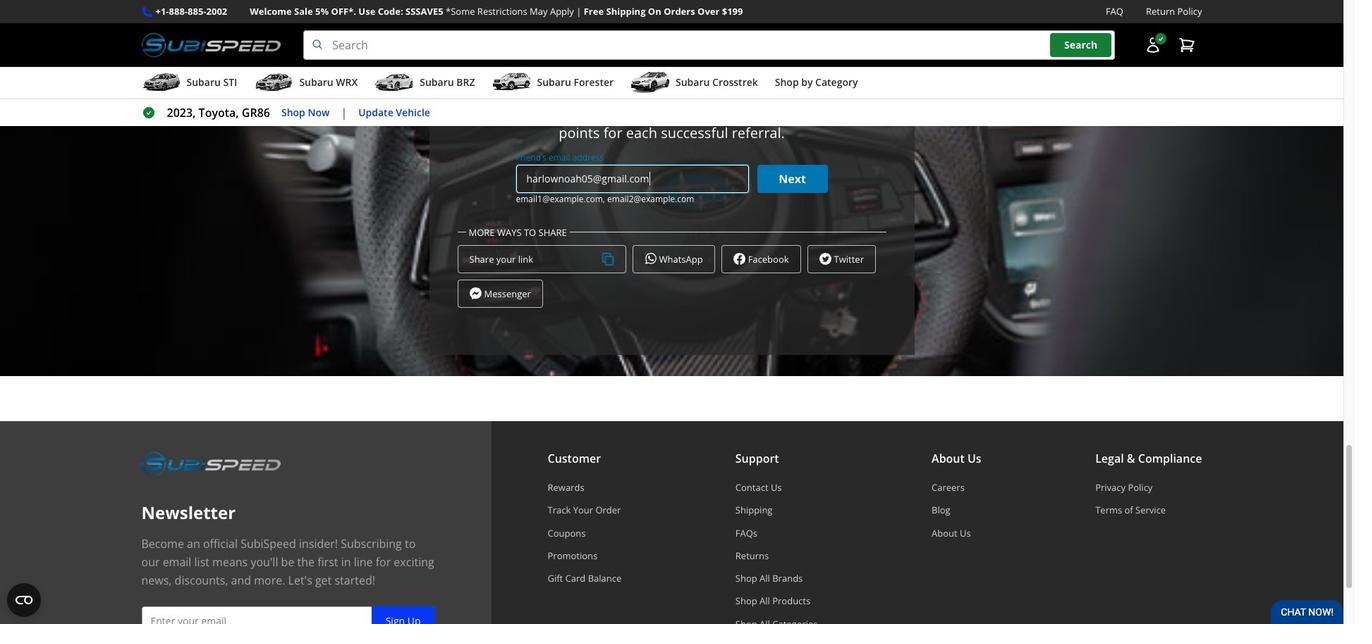 Task type: locate. For each thing, give the bounding box(es) containing it.
0 vertical spatial subispeed logo image
[[141, 30, 281, 60]]

a subaru brz thumbnail image image
[[375, 72, 414, 93]]

subispeed logo image
[[141, 30, 281, 60], [141, 450, 281, 480]]

a subaru wrx thumbnail image image
[[254, 72, 294, 93]]

friend's email address element
[[516, 151, 604, 163]]

1 vertical spatial subispeed logo image
[[141, 450, 281, 480]]

button image
[[1144, 37, 1161, 54]]

search input field
[[303, 30, 1115, 60]]

email form element
[[457, 151, 886, 205]]

Friend's email address text field
[[516, 165, 749, 193]]

Enter your email text field
[[141, 607, 435, 625]]

referral link sharing options list
[[457, 245, 886, 308]]

a subaru sti thumbnail image image
[[141, 72, 181, 93]]

1 subispeed logo image from the top
[[141, 30, 281, 60]]

2 subispeed logo image from the top
[[141, 450, 281, 480]]

heading
[[457, 52, 886, 205], [457, 52, 886, 73], [457, 73, 886, 104]]



Task type: describe. For each thing, give the bounding box(es) containing it.
open widget image
[[7, 584, 41, 618]]

a subaru forester thumbnail image image
[[492, 72, 531, 93]]

a subaru crosstrek thumbnail image image
[[631, 72, 670, 93]]



Task type: vqa. For each thing, say whether or not it's contained in the screenshot.
a subaru forester Thumbnail Image
yes



